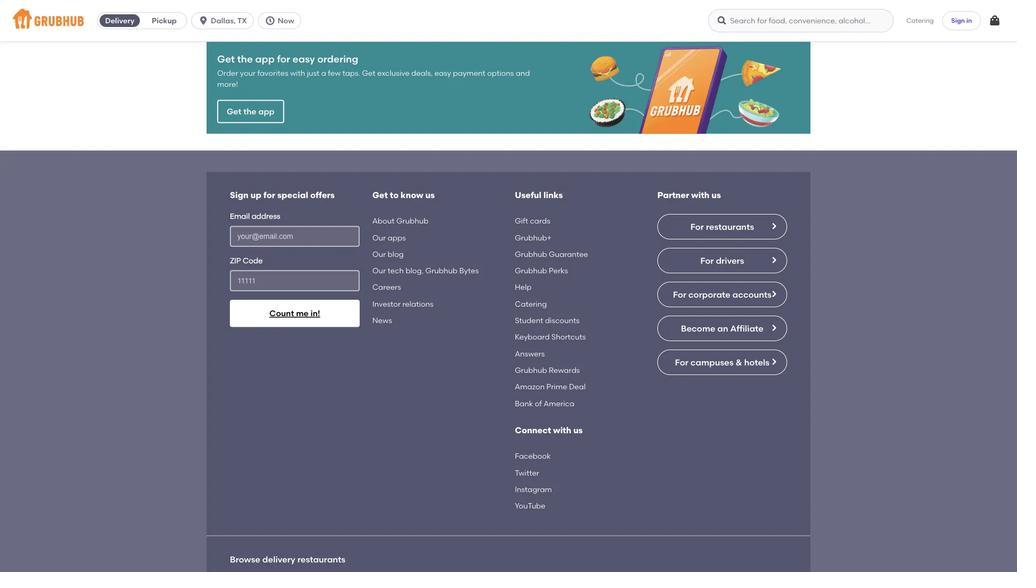Task type: locate. For each thing, give the bounding box(es) containing it.
browse
[[230, 554, 260, 564]]

in!
[[311, 308, 320, 318]]

for left corporate
[[673, 289, 686, 299]]

1 horizontal spatial svg image
[[717, 15, 727, 26]]

about grubhub link
[[372, 214, 428, 228]]

2 horizontal spatial with
[[691, 190, 709, 200]]

2 our from the top
[[372, 250, 386, 259]]

for left campuses
[[675, 357, 688, 367]]

delivery
[[105, 16, 134, 25]]

delivery
[[262, 554, 295, 564]]

few
[[328, 69, 341, 78]]

svg image
[[198, 15, 209, 26], [717, 15, 727, 26]]

for
[[277, 53, 290, 65], [263, 190, 275, 200]]

count
[[269, 308, 294, 318]]

restaurants up drivers
[[706, 221, 754, 232]]

app inside get the app for easy ordering order your favorites with just a few taps. get exclusive deals, easy payment options and more!
[[255, 53, 275, 65]]

become an affiliate
[[681, 323, 764, 333]]

1 our from the top
[[372, 233, 386, 242]]

1 vertical spatial right image
[[770, 290, 778, 298]]

right image right the affiliate
[[770, 324, 778, 332]]

student discounts link
[[515, 313, 580, 327]]

keyboard shortcuts
[[515, 332, 586, 341]]

us right the know
[[425, 190, 435, 200]]

1 vertical spatial the
[[243, 107, 256, 116]]

links
[[544, 190, 563, 200]]

partner
[[657, 190, 689, 200]]

cards
[[530, 216, 550, 225]]

sign in
[[951, 17, 972, 24]]

get up order
[[217, 53, 235, 65]]

shortcuts
[[551, 332, 586, 341]]

with down america
[[553, 425, 571, 435]]

for down partner with us
[[690, 221, 704, 232]]

youtube link
[[515, 499, 545, 513]]

2 right image from the top
[[770, 290, 778, 298]]

options
[[487, 69, 514, 78]]

right image for for drivers
[[770, 256, 778, 264]]

payment
[[453, 69, 485, 78]]

app up the favorites on the top
[[255, 53, 275, 65]]

our tech blog, grubhub bytes
[[372, 266, 479, 275]]

amazon
[[515, 382, 545, 391]]

twitter
[[515, 468, 539, 477]]

2 vertical spatial with
[[553, 425, 571, 435]]

app
[[255, 53, 275, 65], [258, 107, 275, 116]]

twitter link
[[515, 466, 539, 480]]

2 svg image from the left
[[717, 15, 727, 26]]

the for get the app for easy ordering order your favorites with just a few taps. get exclusive deals, easy payment options and more!
[[237, 53, 253, 65]]

easy
[[293, 53, 315, 65], [434, 69, 451, 78]]

0 vertical spatial with
[[290, 69, 305, 78]]

0 horizontal spatial restaurants
[[297, 554, 346, 564]]

gift cards
[[515, 216, 550, 225]]

svg image inside now button
[[265, 15, 276, 26]]

0 vertical spatial app
[[255, 53, 275, 65]]

1 horizontal spatial svg image
[[988, 14, 1001, 27]]

help link
[[515, 280, 532, 294]]

the up "your"
[[237, 53, 253, 65]]

for inside get the app for easy ordering order your favorites with just a few taps. get exclusive deals, easy payment options and more!
[[277, 53, 290, 65]]

grubhub inside grubhub rewards link
[[515, 366, 547, 375]]

for for for drivers
[[700, 255, 714, 266]]

grubhub down answers link
[[515, 366, 547, 375]]

0 horizontal spatial with
[[290, 69, 305, 78]]

apps
[[388, 233, 406, 242]]

our blog
[[372, 250, 404, 259]]

0 horizontal spatial easy
[[293, 53, 315, 65]]

email address
[[230, 212, 280, 221]]

keyboard shortcuts link
[[515, 330, 586, 344]]

1 horizontal spatial catering
[[906, 17, 934, 24]]

our left tech
[[372, 266, 386, 275]]

1 right image from the top
[[770, 222, 778, 230]]

Email address email field
[[230, 226, 360, 247]]

catering left sign in
[[906, 17, 934, 24]]

app for get the app for easy ordering order your favorites with just a few taps. get exclusive deals, easy payment options and more!
[[255, 53, 275, 65]]

pickup
[[152, 16, 177, 25]]

right image right hotels
[[770, 358, 778, 366]]

for right up
[[263, 190, 275, 200]]

right image inside for corporate accounts link
[[770, 290, 778, 298]]

guarantee
[[549, 250, 588, 259]]

with
[[290, 69, 305, 78], [691, 190, 709, 200], [553, 425, 571, 435]]

0 horizontal spatial svg image
[[265, 15, 276, 26]]

catering
[[906, 17, 934, 24], [515, 299, 547, 308]]

0 horizontal spatial catering
[[515, 299, 547, 308]]

facebook link
[[515, 449, 551, 463]]

right image for become an affiliate
[[770, 324, 778, 332]]

the inside get the app for easy ordering order your favorites with just a few taps. get exclusive deals, easy payment options and more!
[[237, 53, 253, 65]]

sign
[[951, 17, 965, 24], [230, 190, 248, 200]]

sign left 'in'
[[951, 17, 965, 24]]

grubhub inside grubhub guarantee link
[[515, 250, 547, 259]]

for
[[690, 221, 704, 232], [700, 255, 714, 266], [673, 289, 686, 299], [675, 357, 688, 367]]

us for partner with us
[[712, 190, 721, 200]]

perks
[[549, 266, 568, 275]]

in
[[966, 17, 972, 24]]

right image inside become an affiliate link
[[770, 324, 778, 332]]

0 horizontal spatial sign
[[230, 190, 248, 200]]

address
[[252, 212, 280, 221]]

1 vertical spatial easy
[[434, 69, 451, 78]]

with inside get the app for easy ordering order your favorites with just a few taps. get exclusive deals, easy payment options and more!
[[290, 69, 305, 78]]

with for partner with us
[[691, 190, 709, 200]]

grubhub inside grubhub perks link
[[515, 266, 547, 275]]

email
[[230, 212, 250, 221]]

get right 'taps.'
[[362, 69, 375, 78]]

grubhub down grubhub+ "link"
[[515, 250, 547, 259]]

our for our tech blog, grubhub bytes
[[372, 266, 386, 275]]

0 vertical spatial right image
[[770, 256, 778, 264]]

1 right image from the top
[[770, 256, 778, 264]]

1 horizontal spatial sign
[[951, 17, 965, 24]]

0 horizontal spatial svg image
[[198, 15, 209, 26]]

connect
[[515, 425, 551, 435]]

0 horizontal spatial for
[[263, 190, 275, 200]]

0 vertical spatial catering
[[906, 17, 934, 24]]

special
[[277, 190, 308, 200]]

get left to
[[372, 190, 388, 200]]

2 horizontal spatial us
[[712, 190, 721, 200]]

connect with us
[[515, 425, 583, 435]]

0 vertical spatial the
[[237, 53, 253, 65]]

catering up 'student'
[[515, 299, 547, 308]]

0 vertical spatial our
[[372, 233, 386, 242]]

for left drivers
[[700, 255, 714, 266]]

1 vertical spatial with
[[691, 190, 709, 200]]

the down "your"
[[243, 107, 256, 116]]

grubhub guarantee link
[[515, 247, 588, 261]]

get down the more!
[[227, 107, 241, 116]]

tech
[[388, 266, 404, 275]]

bank
[[515, 399, 533, 408]]

svg image left now
[[265, 15, 276, 26]]

easy right the deals,
[[434, 69, 451, 78]]

1 horizontal spatial with
[[553, 425, 571, 435]]

1 vertical spatial right image
[[770, 324, 778, 332]]

sign for sign in
[[951, 17, 965, 24]]

answers link
[[515, 347, 545, 361]]

0 vertical spatial for
[[277, 53, 290, 65]]

3 our from the top
[[372, 266, 386, 275]]

0 vertical spatial right image
[[770, 222, 778, 230]]

get to know us
[[372, 190, 435, 200]]

catering button
[[899, 9, 941, 33]]

get the app link
[[217, 100, 284, 123]]

2 right image from the top
[[770, 324, 778, 332]]

right image
[[770, 222, 778, 230], [770, 290, 778, 298]]

1 svg image from the left
[[198, 15, 209, 26]]

our apps
[[372, 233, 406, 242]]

zip code
[[230, 256, 263, 265]]

grubhub rewards
[[515, 366, 580, 375]]

ZIP Code telephone field
[[230, 270, 360, 291]]

us down america
[[573, 425, 583, 435]]

right image inside for drivers link
[[770, 256, 778, 264]]

3 right image from the top
[[770, 358, 778, 366]]

0 horizontal spatial us
[[425, 190, 435, 200]]

restaurants right delivery at the left bottom of the page
[[297, 554, 346, 564]]

right image inside for restaurants link
[[770, 222, 778, 230]]

a
[[321, 69, 326, 78]]

with right partner
[[691, 190, 709, 200]]

0 vertical spatial sign
[[951, 17, 965, 24]]

1 horizontal spatial for
[[277, 53, 290, 65]]

become
[[681, 323, 715, 333]]

for up the favorites on the top
[[277, 53, 290, 65]]

get for get to know us
[[372, 190, 388, 200]]

0 vertical spatial easy
[[293, 53, 315, 65]]

pickup button
[[142, 12, 187, 29]]

our blog link
[[372, 247, 404, 261]]

1 horizontal spatial easy
[[434, 69, 451, 78]]

about
[[372, 216, 395, 225]]

sign inside button
[[951, 17, 965, 24]]

right image
[[770, 256, 778, 264], [770, 324, 778, 332], [770, 358, 778, 366]]

right image inside the for campuses & hotels link
[[770, 358, 778, 366]]

our
[[372, 233, 386, 242], [372, 250, 386, 259], [372, 266, 386, 275]]

grubhub rewards link
[[515, 363, 580, 377]]

code
[[243, 256, 263, 265]]

for for for campuses & hotels
[[675, 357, 688, 367]]

us for connect with us
[[573, 425, 583, 435]]

your
[[240, 69, 256, 78]]

1 vertical spatial for
[[263, 190, 275, 200]]

delivery button
[[98, 12, 142, 29]]

app down the favorites on the top
[[258, 107, 275, 116]]

1 vertical spatial restaurants
[[297, 554, 346, 564]]

1 vertical spatial our
[[372, 250, 386, 259]]

our down about
[[372, 233, 386, 242]]

1 vertical spatial app
[[258, 107, 275, 116]]

easy up just
[[293, 53, 315, 65]]

our left "blog"
[[372, 250, 386, 259]]

grubhub up help at the right of page
[[515, 266, 547, 275]]

svg image
[[988, 14, 1001, 27], [265, 15, 276, 26]]

0 vertical spatial restaurants
[[706, 221, 754, 232]]

up
[[251, 190, 261, 200]]

student discounts
[[515, 316, 580, 325]]

right image up accounts
[[770, 256, 778, 264]]

right image for for restaurants
[[770, 222, 778, 230]]

us up for restaurants
[[712, 190, 721, 200]]

deal
[[569, 382, 586, 391]]

help
[[515, 283, 532, 292]]

sign left up
[[230, 190, 248, 200]]

become an affiliate link
[[657, 316, 787, 341]]

with left just
[[290, 69, 305, 78]]

dallas, tx button
[[191, 12, 258, 29]]

1 vertical spatial sign
[[230, 190, 248, 200]]

exclusive
[[377, 69, 410, 78]]

grubhub up apps
[[396, 216, 428, 225]]

of
[[535, 399, 542, 408]]

svg image right 'in'
[[988, 14, 1001, 27]]

ordering
[[317, 53, 358, 65]]

grubhub right blog, in the left top of the page
[[425, 266, 458, 275]]

1 horizontal spatial us
[[573, 425, 583, 435]]

2 vertical spatial our
[[372, 266, 386, 275]]

2 vertical spatial right image
[[770, 358, 778, 366]]

grubhub for grubhub perks
[[515, 266, 547, 275]]



Task type: describe. For each thing, give the bounding box(es) containing it.
to
[[390, 190, 399, 200]]

get for get the app
[[227, 107, 241, 116]]

offers
[[310, 190, 335, 200]]

sign in button
[[942, 11, 981, 30]]

more!
[[217, 79, 238, 88]]

dallas, tx
[[211, 16, 247, 25]]

amazon prime deal
[[515, 382, 586, 391]]

grubhub+
[[515, 233, 551, 242]]

amazon prime deal link
[[515, 380, 586, 394]]

investor relations
[[372, 299, 434, 308]]

grubhub for grubhub rewards
[[515, 366, 547, 375]]

catering link
[[515, 297, 547, 311]]

careers link
[[372, 280, 401, 294]]

for campuses & hotels link
[[657, 350, 787, 375]]

keyboard
[[515, 332, 550, 341]]

with for connect with us
[[553, 425, 571, 435]]

now button
[[258, 12, 305, 29]]

count me in!
[[269, 308, 320, 318]]

news
[[372, 316, 392, 325]]

right image for for corporate accounts
[[770, 290, 778, 298]]

favorites
[[257, 69, 288, 78]]

deals,
[[411, 69, 433, 78]]

for restaurants link
[[657, 214, 787, 239]]

instagram link
[[515, 482, 552, 496]]

an
[[717, 323, 728, 333]]

relations
[[402, 299, 434, 308]]

for drivers
[[700, 255, 744, 266]]

right image for for campuses & hotels
[[770, 358, 778, 366]]

app for get the app
[[258, 107, 275, 116]]

america
[[544, 399, 574, 408]]

for drivers link
[[657, 248, 787, 273]]

about grubhub
[[372, 216, 428, 225]]

bytes
[[459, 266, 479, 275]]

affiliate
[[730, 323, 764, 333]]

svg image inside dallas, tx button
[[198, 15, 209, 26]]

get the app
[[227, 107, 275, 116]]

the for get the app
[[243, 107, 256, 116]]

careers
[[372, 283, 401, 292]]

our for our blog
[[372, 250, 386, 259]]

for for for restaurants
[[690, 221, 704, 232]]

for campuses & hotels
[[675, 357, 770, 367]]

bank of america link
[[515, 396, 574, 410]]

partner with us
[[657, 190, 721, 200]]

get the app for easy ordering order your favorites with just a few taps. get exclusive deals, easy payment options and more!
[[217, 53, 532, 88]]

our for our apps
[[372, 233, 386, 242]]

student
[[515, 316, 543, 325]]

grubhub inside about grubhub link
[[396, 216, 428, 225]]

grubhub for grubhub guarantee
[[515, 250, 547, 259]]

rewards
[[549, 366, 580, 375]]

1 vertical spatial catering
[[515, 299, 547, 308]]

instagram
[[515, 485, 552, 494]]

useful links
[[515, 190, 563, 200]]

sign up for special offers
[[230, 190, 335, 200]]

youtube
[[515, 501, 545, 510]]

me
[[296, 308, 309, 318]]

discounts
[[545, 316, 580, 325]]

investor relations link
[[372, 297, 434, 311]]

bank of america
[[515, 399, 574, 408]]

gift
[[515, 216, 528, 225]]

get for get the app for easy ordering order your favorites with just a few taps. get exclusive deals, easy payment options and more!
[[217, 53, 235, 65]]

for corporate accounts
[[673, 289, 772, 299]]

now
[[278, 16, 294, 25]]

grubhub perks
[[515, 266, 568, 275]]

main navigation navigation
[[0, 0, 1017, 41]]

our tech blog, grubhub bytes link
[[372, 264, 479, 278]]

our apps link
[[372, 231, 406, 245]]

blog
[[388, 250, 404, 259]]

1 horizontal spatial restaurants
[[706, 221, 754, 232]]

sign for sign up for special offers
[[230, 190, 248, 200]]

grubhub+ link
[[515, 231, 551, 245]]

corporate
[[688, 289, 730, 299]]

useful
[[515, 190, 541, 200]]

facebook
[[515, 452, 551, 461]]

gift cards link
[[515, 214, 550, 228]]

news link
[[372, 313, 392, 327]]

order
[[217, 69, 238, 78]]

catering inside button
[[906, 17, 934, 24]]

campuses
[[691, 357, 734, 367]]

for restaurants
[[690, 221, 754, 232]]

taps.
[[342, 69, 360, 78]]

Search for food, convenience, alcohol... search field
[[708, 9, 894, 32]]

blog,
[[406, 266, 424, 275]]

for for for corporate accounts
[[673, 289, 686, 299]]

zip
[[230, 256, 241, 265]]

and
[[516, 69, 530, 78]]

&
[[736, 357, 742, 367]]

grubhub inside our tech blog, grubhub bytes link
[[425, 266, 458, 275]]

count me in! link
[[230, 300, 360, 327]]

prime
[[546, 382, 567, 391]]



Task type: vqa. For each thing, say whether or not it's contained in the screenshot.
tech
yes



